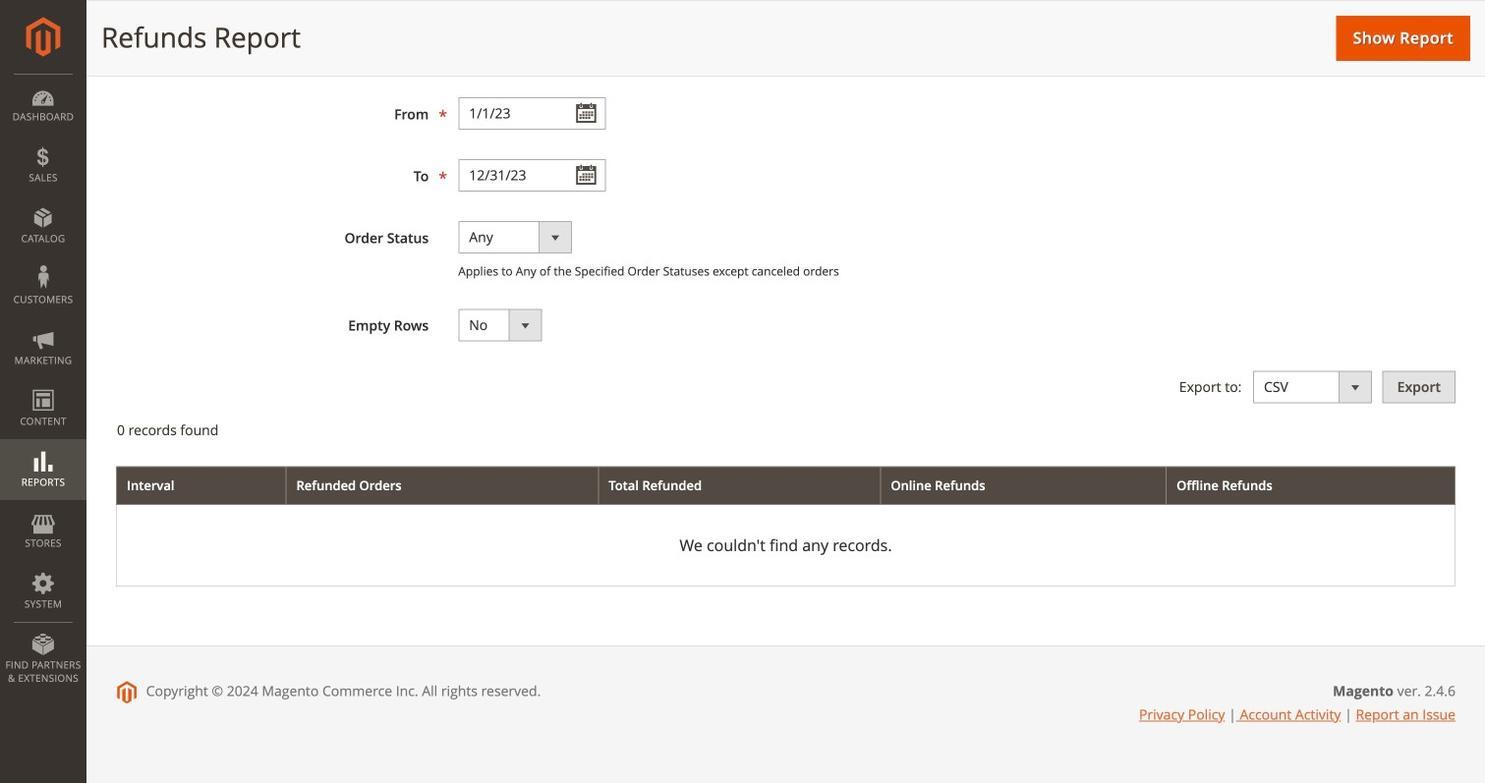 Task type: locate. For each thing, give the bounding box(es) containing it.
None text field
[[458, 97, 606, 130]]

menu bar
[[0, 74, 87, 695]]

None text field
[[458, 159, 606, 192]]



Task type: describe. For each thing, give the bounding box(es) containing it.
magento admin panel image
[[26, 17, 60, 57]]



